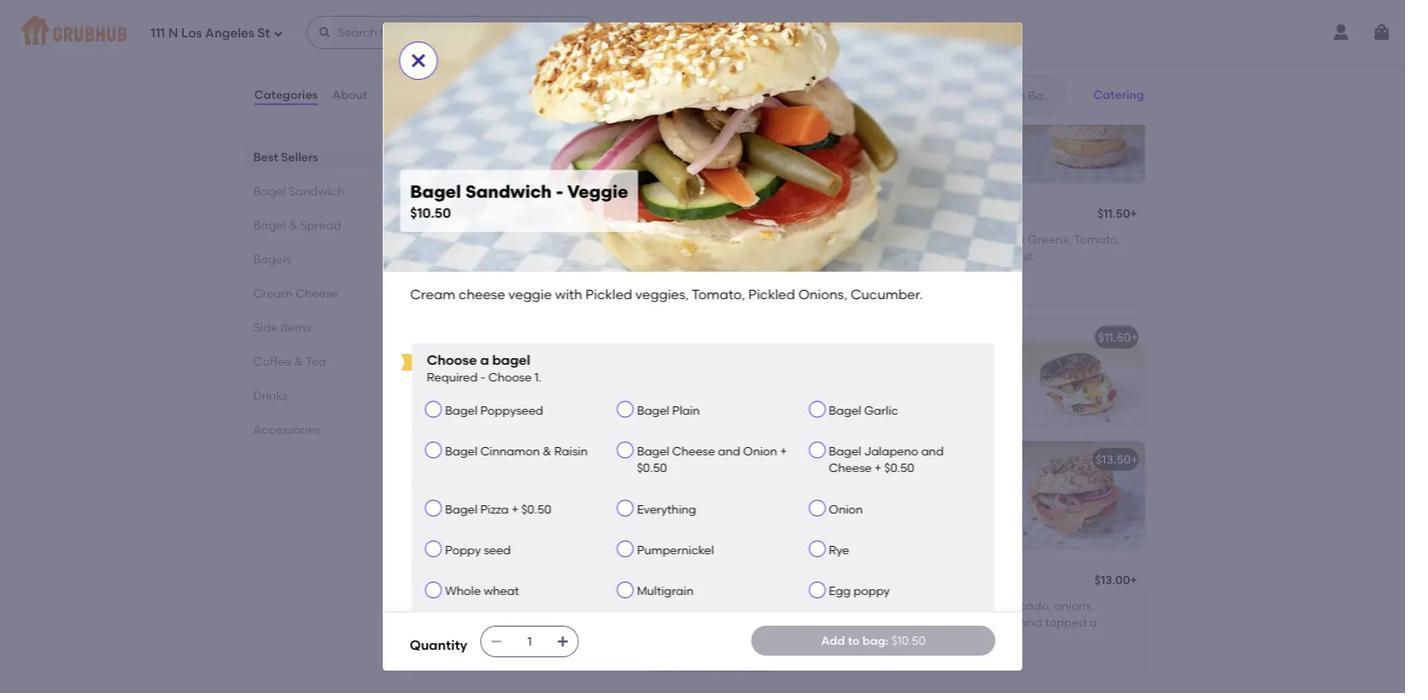 Task type: vqa. For each thing, say whether or not it's contained in the screenshot.
1600
no



Task type: describe. For each thing, give the bounding box(es) containing it.
we inside the cream cheese with herbs, lox, tomato, cucumber, onions, capers. we recommend on our sesame bagel.
[[796, 514, 814, 528]]

accessories tab
[[253, 421, 370, 439]]

bagel. inside 'smashed avocado with shallots, peppers, olives, provolone cheese, poached egg. served as an open face sandwich. we recommend to use our plain bagel.'
[[498, 544, 533, 559]]

pastrami,
[[423, 616, 477, 630]]

tomatoes,
[[886, 616, 943, 630]]

we inside cream cheese with garlic, scrambled eggs, cheddar cheese. we recommend to be served on our everything bagel
[[796, 144, 814, 158]]

bagel sandwich tab
[[253, 182, 370, 200]]

lox,
[[945, 480, 964, 494]]

catering
[[1094, 88, 1145, 102]]

cheese inside cream cheese with garlic, tomato, avocado, white fish salad, pickled onions, capers, egg sunny side up. we recommend in our everything bagel
[[838, 354, 881, 369]]

- for bagel sandwich - veggie $10.50
[[556, 181, 563, 202]]

egg inside cream cheese with dijon mustard, pastrami, egg sunny side up, jack cheese, coleslaw. we recommend to be served on our jalapeno cheese bagel.
[[480, 616, 501, 630]]

greens,
[[1028, 232, 1071, 246]]

categories
[[254, 88, 318, 102]]

poppy seed
[[445, 543, 511, 558]]

$4.50 +
[[728, 86, 765, 100]]

coleslaw.
[[469, 633, 524, 647]]

peppers, inside 'smashed avocado with shallots, peppers, olives, provolone cheese, poached egg. served as an open face sandwich. we recommend to use our plain bagel.'
[[423, 494, 473, 508]]

& up 'cheese,'
[[902, 209, 911, 223]]

bagel sandwich - build your own image
[[648, 75, 773, 183]]

to right add
[[848, 634, 860, 649]]

provolone
[[513, 494, 569, 508]]

0 vertical spatial cream cheese veggie with pickled veggies, tomato, pickled onions, cucumber.
[[423, 232, 616, 280]]

best sellers
[[253, 150, 318, 164]]

- for bagel sandwich - lox
[[891, 457, 896, 471]]

quantity
[[410, 637, 467, 654]]

bagel inside cream cheese with garlic, tomato, avocado, white fish salad, pickled onions, capers, egg sunny side up. we recommend in our everything bagel
[[796, 422, 829, 436]]

bagel poppyseed
[[445, 403, 543, 418]]

best for $4.50
[[433, 69, 454, 81]]

egg. inside 'smashed avocado with shallots, peppers, olives, provolone cheese, poached egg. served as an open face sandwich. we recommend to use our plain bagel.'
[[477, 511, 502, 525]]

olives, inside 'smashed avocado with shallots, peppers, olives, provolone cheese, poached egg. served as an open face sandwich. we recommend to use our plain bagel.'
[[476, 494, 510, 508]]

jalapeno inside cream cheese with dijon mustard, pastrami, egg sunny side up, jack cheese, coleslaw. we recommend to be served on our jalapeno cheese bagel.
[[534, 650, 588, 664]]

cucumber. inside cream cheese veggie with pickled veggies, tomato, pickled onions, cucumber.
[[423, 266, 486, 280]]

seller for bagel sandwich - lox
[[830, 436, 857, 448]]

bagel sandwich - veggie image
[[648, 197, 773, 306]]

avocado
[[479, 477, 529, 491]]

tomato, up bagel sandwich - bacon egg avocado & cheese image
[[692, 287, 745, 303]]

main navigation navigation
[[0, 0, 1405, 65]]

recommend inside cream cheese with garlic, tomato, avocado, white fish salad, pickled onions, capers, egg sunny side up. we recommend in our everything bagel
[[817, 405, 886, 419]]

egg inside cream cheese with garlic, tomato, avocado, white fish salad, pickled onions, capers, egg sunny side up. we recommend in our everything bagel
[[889, 388, 911, 402]]

jalapeno inside 'bagel jalapeno and cheese'
[[864, 444, 918, 459]]

0 horizontal spatial $0.50
[[521, 502, 551, 517]]

cream inside tab
[[253, 286, 293, 300]]

& up 'garlic,'
[[924, 86, 933, 100]]

with inside open face sandwich  with smashed avocado, onions, peppers, olives, tomatoes, jack cheese and topped a poached egg.
[[915, 599, 941, 613]]

be inside cream cheese with dijon mustard, pastrami, egg sunny side up, jack cheese, coleslaw. we recommend to be served on our jalapeno cheese bagel.
[[438, 650, 452, 664]]

pickled inside cream cheese with dijon mustard, baby greens, tomato, pickled onions, brie cheese, turkey breast.
[[796, 249, 837, 263]]

bagel sandwich - pastrami
[[423, 576, 578, 590]]

cream cheese
[[253, 286, 338, 300]]

cinnamon
[[480, 444, 540, 459]]

add to bag: $10.50
[[821, 634, 926, 649]]

recommend inside cream cheese with dijon mustard, pastrami, egg sunny side up, jack cheese, coleslaw. we recommend to be served on our jalapeno cheese bagel.
[[547, 633, 617, 647]]

coffee
[[253, 354, 292, 369]]

$13.50
[[1096, 453, 1131, 467]]

recommend inside cream cheese with garlic, scrambled eggs, cheddar cheese. we recommend to be served on our everything bagel
[[817, 144, 886, 158]]

- for bagel sandwich - veggie
[[518, 209, 523, 223]]

111
[[151, 26, 165, 41]]

open face sandwich  with smashed avocado, onions, peppers, olives, tomatoes, jack cheese and topped a poached egg.
[[796, 599, 1097, 647]]

open
[[796, 599, 828, 613]]

& up bagel plain
[[645, 331, 654, 345]]

veggie for bagel sandwich - veggie
[[526, 209, 566, 223]]

bagels
[[253, 252, 291, 266]]

spread
[[300, 218, 341, 232]]

0 vertical spatial white
[[940, 331, 974, 345]]

1 vertical spatial cucumber.
[[850, 287, 923, 303]]

sesame
[[928, 514, 972, 528]]

0 horizontal spatial $13.00 +
[[723, 453, 765, 467]]

poppyseed
[[480, 403, 543, 418]]

our inside 'smashed avocado with shallots, peppers, olives, provolone cheese, poached egg. served as an open face sandwich. we recommend to use our plain bagel.'
[[445, 544, 464, 559]]

best seller for bagel sandwich - build your own
[[433, 69, 484, 81]]

rye
[[829, 543, 849, 558]]

veggie inside cream cheese veggie with pickled veggies, tomato, pickled onions, cucumber.
[[509, 232, 546, 246]]

bagel. inside the cream cheese with herbs, lox, tomato, cucumber, onions, capers. we recommend on our sesame bagel.
[[796, 531, 831, 545]]

bagel & spread tab
[[253, 216, 370, 234]]

on inside the cream cheese with herbs, lox, tomato, cucumber, onions, capers. we recommend on our sesame bagel.
[[889, 514, 904, 528]]

1 horizontal spatial onion
[[829, 502, 863, 517]]

on inside cream cheese with dijon mustard, pastrami, egg sunny side up, jack cheese, coleslaw. we recommend to be served on our jalapeno cheese bagel.
[[495, 650, 510, 664]]

use
[[423, 544, 443, 559]]

cream for bagel sandwich - lox
[[796, 480, 835, 494]]

our inside cream cheese with garlic, tomato, avocado, white fish salad, pickled onions, capers, egg sunny side up. we recommend in our everything bagel
[[902, 405, 921, 419]]

side
[[253, 320, 278, 335]]

sunny inside cream cheese with garlic, tomato, avocado, white fish salad, pickled onions, capers, egg sunny side up. we recommend in our everything bagel
[[913, 388, 948, 402]]

scrambled
[[796, 127, 857, 141]]

a inside choose a bagel required - choose 1.
[[480, 352, 489, 368]]

capers,
[[841, 388, 886, 402]]

cheese inside cream cheese with dijon mustard, baby greens, tomato, pickled onions, brie cheese, turkey breast.
[[838, 232, 881, 246]]

egg. inside open face sandwich  with smashed avocado, onions, peppers, olives, tomatoes, jack cheese and topped a poached egg.
[[850, 633, 875, 647]]

recommend inside the cream cheese with herbs, lox, tomato, cucumber, onions, capers. we recommend on our sesame bagel.
[[817, 514, 886, 528]]

cheese up bagel plain
[[657, 331, 697, 345]]

catering button
[[1086, 77, 1152, 113]]

recommend inside 'smashed avocado with shallots, peppers, olives, provolone cheese, poached egg. served as an open face sandwich. we recommend to use our plain bagel.'
[[532, 527, 602, 542]]

bagel.
[[469, 667, 504, 681]]

cheese inside cream cheese veggie with pickled veggies, tomato, pickled onions, cucumber.
[[465, 232, 506, 246]]

poached inside open face sandwich  with smashed avocado, onions, peppers, olives, tomatoes, jack cheese and topped a poached egg.
[[796, 633, 847, 647]]

best seller for bagel sandwich - lox
[[806, 436, 857, 448]]

best for bagels
[[253, 150, 278, 164]]

bacon
[[526, 331, 563, 345]]

wheat
[[483, 584, 519, 599]]

to inside 'smashed avocado with shallots, peppers, olives, provolone cheese, poached egg. served as an open face sandwich. we recommend to use our plain bagel.'
[[604, 527, 616, 542]]

reviews button
[[381, 65, 429, 125]]

we inside cream cheese with garlic, tomato, avocado, white fish salad, pickled onions, capers, egg sunny side up. we recommend in our everything bagel
[[796, 405, 814, 419]]

mustard, for sandwich - turkey & brie
[[944, 232, 994, 246]]

sandwich.
[[451, 527, 508, 542]]

up,
[[567, 616, 585, 630]]

whole wheat
[[445, 584, 519, 599]]

cream for bagel sandwich - pastrami
[[423, 599, 463, 613]]

n
[[168, 26, 178, 41]]

avocado,
[[796, 371, 849, 386]]

1 horizontal spatial brie
[[914, 209, 937, 223]]

face inside 'smashed avocado with shallots, peppers, olives, provolone cheese, poached egg. served as an open face sandwich. we recommend to use our plain bagel.'
[[423, 527, 448, 542]]

onions, inside the cream cheese with herbs, lox, tomato, cucumber, onions, capers. we recommend on our sesame bagel.
[[907, 497, 947, 511]]

1 horizontal spatial $13.00
[[1095, 574, 1130, 588]]

egg poppy
[[829, 584, 890, 599]]

$10.50 + for cream cheese veggie with pickled veggies, tomato, pickled onions, cucumber.
[[723, 209, 765, 223]]

+ $0.50
[[874, 461, 914, 476]]

bagel sandwich -  egg & cheese image
[[1021, 75, 1145, 183]]

eggs,
[[859, 127, 890, 141]]

bagel inside 'bagel jalapeno and cheese'
[[829, 444, 861, 459]]

up.
[[976, 388, 994, 402]]

onions, inside cream cheese with garlic, tomato, avocado, white fish salad, pickled onions, capers, egg sunny side up. we recommend in our everything bagel
[[796, 388, 839, 402]]

shallots,
[[559, 477, 605, 491]]

pumpernickel
[[637, 543, 714, 558]]

plain
[[467, 544, 495, 559]]

cheese inside 'bagel jalapeno and cheese'
[[829, 461, 872, 476]]

capers.
[[950, 497, 992, 511]]

sellers
[[281, 150, 318, 164]]

svg image inside the main navigation navigation
[[273, 29, 283, 39]]

served inside cream cheese with dijon mustard, pastrami, egg sunny side up, jack cheese, coleslaw. we recommend to be served on our jalapeno cheese bagel.
[[455, 650, 492, 664]]

coffee & tea tab
[[253, 353, 370, 370]]

0 horizontal spatial $13.00
[[723, 453, 758, 467]]

1 horizontal spatial svg image
[[556, 636, 570, 649]]

items
[[281, 320, 311, 335]]

cheese.
[[944, 127, 987, 141]]

breast.
[[997, 249, 1036, 263]]

$0.50 inside bagel cheese and onion + $0.50
[[637, 461, 667, 476]]

- for bagel sandwich -  egg & cheese
[[891, 86, 896, 100]]

accessories
[[253, 423, 320, 437]]

- for bagel sandwich - pastrami
[[518, 576, 523, 590]]

baby
[[996, 232, 1025, 246]]

cheese up choose a bagel required - choose 1.
[[458, 287, 505, 303]]

bagel sandwich - avocado smash
[[423, 453, 617, 467]]

1 horizontal spatial choose
[[488, 371, 531, 385]]

$4.50
[[728, 86, 758, 100]]

bagel sandwich - build your own
[[423, 90, 612, 104]]

required
[[426, 371, 477, 385]]

$11.50 for bagel sandwich - smoke white fish salad
[[1099, 331, 1131, 345]]

in
[[889, 405, 899, 419]]

onions, inside open face sandwich  with smashed avocado, onions, peppers, olives, tomatoes, jack cheese and topped a poached egg.
[[1055, 599, 1095, 613]]

cucumber,
[[844, 497, 904, 511]]

our inside cream cheese with dijon mustard, pastrami, egg sunny side up, jack cheese, coleslaw. we recommend to be served on our jalapeno cheese bagel.
[[512, 650, 531, 664]]

seed
[[483, 543, 511, 558]]

with up bagel sandwich - bacon egg avocado & cheese at the top left
[[555, 287, 582, 303]]

sandwich inside tab
[[289, 184, 344, 198]]

egg right bacon
[[566, 331, 588, 345]]

garlic,
[[910, 354, 947, 369]]

cheese inside cream cheese tab
[[296, 286, 338, 300]]

garlic,
[[908, 110, 943, 124]]

sandwich inside "bagel sandwich - veggie $10.50"
[[465, 181, 551, 202]]

plain
[[672, 403, 700, 418]]

seller for bagel sandwich - build your own
[[457, 69, 484, 81]]

- for bagel sandwich - smoke white fish salad
[[891, 331, 896, 345]]

sandwich
[[858, 599, 913, 613]]

cheese, inside 'smashed avocado with shallots, peppers, olives, provolone cheese, poached egg. served as an open face sandwich. we recommend to use our plain bagel.'
[[572, 494, 615, 508]]

topped
[[1045, 616, 1087, 630]]

1 vertical spatial smash
[[850, 576, 887, 590]]

bagel sandwich - bacon egg avocado & cheese image
[[648, 320, 773, 428]]

1 vertical spatial cream cheese veggie with pickled veggies, tomato, pickled onions, cucumber.
[[410, 287, 923, 303]]

angeles
[[205, 26, 255, 41]]

poached inside 'smashed avocado with shallots, peppers, olives, provolone cheese, poached egg. served as an open face sandwich. we recommend to use our plain bagel.'
[[423, 511, 474, 525]]

bagel & spread
[[253, 218, 341, 232]]

and for cheese
[[718, 444, 740, 459]]

be inside cream cheese with garlic, scrambled eggs, cheddar cheese. we recommend to be served on our everything bagel
[[904, 144, 918, 158]]

1 horizontal spatial avocado
[[591, 331, 642, 345]]

dijon for with
[[913, 232, 941, 246]]

1.
[[534, 371, 541, 385]]

1 horizontal spatial veggies,
[[635, 287, 689, 303]]

served inside cream cheese with garlic, scrambled eggs, cheddar cheese. we recommend to be served on our everything bagel
[[921, 144, 959, 158]]

sunny inside cream cheese with dijon mustard, pastrami, egg sunny side up, jack cheese, coleslaw. we recommend to be served on our jalapeno cheese bagel.
[[504, 616, 538, 630]]

2 horizontal spatial avocado
[[796, 576, 847, 590]]

cheese,
[[909, 249, 955, 263]]

& left raisin
[[542, 444, 551, 459]]

$13.50 +
[[1096, 453, 1138, 467]]

served
[[505, 511, 544, 525]]

salad
[[1002, 331, 1034, 345]]

cheese inside open face sandwich  with smashed avocado, onions, peppers, olives, tomatoes, jack cheese and topped a poached egg.
[[977, 616, 1017, 630]]

we inside cream cheese with dijon mustard, pastrami, egg sunny side up, jack cheese, coleslaw. we recommend to be served on our jalapeno cheese bagel.
[[526, 633, 545, 647]]

your
[[558, 90, 583, 104]]

cheese down quantity at the left bottom of the page
[[423, 667, 466, 681]]

& inside 'tab'
[[294, 354, 303, 369]]

salad,
[[910, 371, 944, 386]]

cream for bagel sandwich - veggie
[[423, 232, 463, 246]]

side inside cream cheese with dijon mustard, pastrami, egg sunny side up, jack cheese, coleslaw. we recommend to be served on our jalapeno cheese bagel.
[[541, 616, 564, 630]]

as
[[547, 511, 560, 525]]



Task type: locate. For each thing, give the bounding box(es) containing it.
cream for sandwich - turkey & brie
[[796, 232, 835, 246]]

1 horizontal spatial $10.50 +
[[1096, 86, 1138, 100]]

choose a bagel required - choose 1.
[[426, 352, 541, 385]]

with down + $0.50 at the right
[[881, 480, 905, 494]]

veggie inside "bagel sandwich - veggie $10.50"
[[567, 181, 628, 202]]

0 horizontal spatial turkey
[[863, 209, 900, 223]]

olives, inside open face sandwich  with smashed avocado, onions, peppers, olives, tomatoes, jack cheese and topped a poached egg.
[[848, 616, 883, 630]]

we
[[796, 144, 814, 158], [796, 405, 814, 419], [796, 514, 814, 528], [511, 527, 529, 542], [526, 633, 545, 647]]

0 vertical spatial avocado
[[591, 331, 642, 345]]

about
[[332, 88, 367, 102]]

with inside cream cheese with dijon mustard, baby greens, tomato, pickled onions, brie cheese, turkey breast.
[[884, 232, 910, 246]]

1 horizontal spatial face
[[830, 599, 856, 613]]

0 vertical spatial served
[[921, 144, 959, 158]]

poached down open
[[796, 633, 847, 647]]

smash up shallots,
[[580, 453, 617, 467]]

0 vertical spatial choose
[[426, 352, 477, 368]]

our down coleslaw.
[[512, 650, 531, 664]]

sandwich - turkey & brie
[[796, 209, 937, 223]]

cheese down bagel sandwich - veggie
[[465, 232, 506, 246]]

& left 'tea'
[[294, 354, 303, 369]]

bagel sandwich - veggie
[[423, 209, 566, 223]]

onions, up topped
[[1055, 599, 1095, 613]]

cream cheese tab
[[253, 285, 370, 302]]

open
[[580, 511, 609, 525]]

bagels tab
[[253, 250, 370, 268]]

mustard, inside cream cheese with dijon mustard, baby greens, tomato, pickled onions, brie cheese, turkey breast.
[[944, 232, 994, 246]]

1 vertical spatial peppers,
[[796, 616, 846, 630]]

tomato,
[[1074, 232, 1120, 246], [472, 249, 519, 263], [692, 287, 745, 303], [950, 354, 996, 369]]

dijon for with
[[537, 599, 566, 613]]

be down cheddar
[[904, 144, 918, 158]]

0 vertical spatial be
[[904, 144, 918, 158]]

$11.50
[[1098, 207, 1130, 221], [726, 331, 758, 345], [1099, 331, 1131, 345]]

tomato, down bagel sandwich - veggie
[[472, 249, 519, 263]]

on inside cream cheese with garlic, scrambled eggs, cheddar cheese. we recommend to be served on our everything bagel
[[961, 144, 976, 158]]

brie
[[914, 209, 937, 223], [885, 249, 906, 263]]

seller up bagel sandwich - build your own
[[457, 69, 484, 81]]

1 horizontal spatial jack
[[946, 616, 974, 630]]

0 horizontal spatial jack
[[587, 616, 616, 630]]

0 horizontal spatial bagel.
[[498, 544, 533, 559]]

2 horizontal spatial best
[[806, 436, 827, 448]]

bagel inside choose a bagel required - choose 1.
[[492, 352, 530, 368]]

egg up 'garlic,'
[[899, 86, 921, 100]]

with inside cream cheese veggie with pickled veggies, tomato, pickled onions, cucumber.
[[549, 232, 573, 246]]

0 vertical spatial best seller
[[433, 69, 484, 81]]

2 vertical spatial on
[[495, 650, 510, 664]]

onions, inside cream cheese veggie with pickled veggies, tomato, pickled onions, cucumber.
[[565, 249, 607, 263]]

cream cheese veggie with pickled veggies, tomato, pickled onions, cucumber.
[[423, 232, 616, 280], [410, 287, 923, 303]]

with up the tomatoes, at the right bottom
[[915, 599, 941, 613]]

0 vertical spatial olives,
[[476, 494, 510, 508]]

1 vertical spatial avocado
[[526, 453, 577, 467]]

with for bagel sandwich -  egg & cheese
[[881, 110, 905, 124]]

with inside 'smashed avocado with shallots, peppers, olives, provolone cheese, poached egg. served as an open face sandwich. we recommend to use our plain bagel.'
[[532, 477, 556, 491]]

dijon down pastrami
[[537, 599, 566, 613]]

a right topped
[[1090, 616, 1097, 630]]

with inside cream cheese with garlic, scrambled eggs, cheddar cheese. we recommend to be served on our everything bagel
[[881, 110, 905, 124]]

0 horizontal spatial seller
[[457, 69, 484, 81]]

0 vertical spatial dijon
[[913, 232, 941, 246]]

peppers, inside open face sandwich  with smashed avocado, onions, peppers, olives, tomatoes, jack cheese and topped a poached egg.
[[796, 616, 846, 630]]

1 vertical spatial onions,
[[1055, 599, 1095, 613]]

poached down smashed
[[423, 511, 474, 525]]

- inside choose a bagel required - choose 1.
[[480, 371, 485, 385]]

jack inside cream cheese with dijon mustard, pastrami, egg sunny side up, jack cheese, coleslaw. we recommend to be served on our jalapeno cheese bagel.
[[587, 616, 616, 630]]

0 vertical spatial $13.00
[[723, 453, 758, 467]]

dijon inside cream cheese with dijon mustard, pastrami, egg sunny side up, jack cheese, coleslaw. we recommend to be served on our jalapeno cheese bagel.
[[537, 599, 566, 613]]

and up herbs,
[[921, 444, 943, 459]]

cream for bagel sandwich -  egg & cheese
[[796, 110, 835, 124]]

cream for bagel sandwich - smoke white fish salad
[[796, 354, 835, 369]]

smashed
[[423, 477, 476, 491]]

drinks tab
[[253, 387, 370, 404]]

face up use
[[423, 527, 448, 542]]

cheese, inside cream cheese with dijon mustard, pastrami, egg sunny side up, jack cheese, coleslaw. we recommend to be served on our jalapeno cheese bagel.
[[423, 633, 467, 647]]

choose left 1.
[[488, 371, 531, 385]]

with for bagel sandwich - pastrami
[[511, 599, 535, 613]]

a
[[480, 352, 489, 368], [1090, 616, 1097, 630]]

1 horizontal spatial served
[[921, 144, 959, 158]]

$11.50 +
[[1098, 207, 1137, 221], [726, 331, 765, 345], [1099, 331, 1138, 345]]

garlic
[[864, 403, 898, 418]]

avocado up shallots,
[[526, 453, 577, 467]]

smoke
[[899, 331, 937, 345]]

Search Brooklyn Bagel Bakery search field
[[933, 87, 1060, 103]]

0 vertical spatial poached
[[423, 511, 474, 525]]

onion inside bagel cheese and onion + $0.50
[[743, 444, 777, 459]]

bagel inside bagel cheese and onion + $0.50
[[637, 444, 669, 459]]

avocado smash
[[796, 576, 887, 590]]

everything up pumpernickel
[[637, 502, 696, 517]]

lox
[[899, 457, 922, 471]]

recommend down up,
[[547, 633, 617, 647]]

to down eggs, on the top
[[889, 144, 901, 158]]

cream cheese with dijon mustard, pastrami, egg sunny side up, jack cheese, coleslaw. we recommend to be served on our jalapeno cheese bagel.
[[423, 599, 618, 681]]

on down "cheese."
[[961, 144, 976, 158]]

white left fish
[[940, 331, 974, 345]]

jack down 'smashed'
[[946, 616, 974, 630]]

with inside cream cheese with dijon mustard, pastrami, egg sunny side up, jack cheese, coleslaw. we recommend to be served on our jalapeno cheese bagel.
[[511, 599, 535, 613]]

egg left poppy
[[829, 584, 851, 599]]

our down "cheese."
[[979, 144, 997, 158]]

a up bagel poppyseed
[[480, 352, 489, 368]]

st
[[258, 26, 270, 41]]

bagel garlic
[[829, 403, 898, 418]]

side left up.
[[950, 388, 973, 402]]

bagel pizza + $0.50
[[445, 502, 551, 517]]

0 horizontal spatial best
[[253, 150, 278, 164]]

everything inside cream cheese with garlic, tomato, avocado, white fish salad, pickled onions, capers, egg sunny side up. we recommend in our everything bagel
[[923, 405, 983, 419]]

cheese down sandwich - turkey & brie at the right top
[[838, 232, 881, 246]]

white up capers,
[[852, 371, 885, 386]]

best inside tab
[[253, 150, 278, 164]]

svg image
[[273, 29, 283, 39], [556, 636, 570, 649]]

jack for tomatoes,
[[946, 616, 974, 630]]

egg.
[[477, 511, 502, 525], [850, 633, 875, 647]]

everything
[[923, 405, 983, 419], [637, 502, 696, 517]]

on down coleslaw.
[[495, 650, 510, 664]]

0 vertical spatial bagel
[[858, 161, 891, 175]]

0 vertical spatial sunny
[[913, 388, 948, 402]]

raisin
[[554, 444, 587, 459]]

1 horizontal spatial best seller
[[806, 436, 857, 448]]

with inside the cream cheese with herbs, lox, tomato, cucumber, onions, capers. we recommend on our sesame bagel.
[[881, 480, 905, 494]]

0 vertical spatial egg.
[[477, 511, 502, 525]]

dijon inside cream cheese with dijon mustard, baby greens, tomato, pickled onions, brie cheese, turkey breast.
[[913, 232, 941, 246]]

our
[[979, 144, 997, 158], [902, 405, 921, 419], [906, 514, 925, 528], [445, 544, 464, 559], [512, 650, 531, 664]]

$11.50 + for bagel sandwich - smoke white fish salad
[[1099, 331, 1138, 345]]

bagel sandwich -  egg & cheese
[[796, 86, 979, 100]]

1 horizontal spatial best
[[433, 69, 454, 81]]

0 horizontal spatial be
[[438, 650, 452, 664]]

0 horizontal spatial mustard,
[[569, 599, 618, 613]]

turkey down cream cheese with garlic, scrambled eggs, cheddar cheese. we recommend to be served on our everything bagel
[[863, 209, 900, 223]]

side left up,
[[541, 616, 564, 630]]

with up fish on the bottom right
[[884, 354, 907, 369]]

an
[[563, 511, 578, 525]]

cheese, down the pastrami,
[[423, 633, 467, 647]]

cheese down bagels tab
[[296, 286, 338, 300]]

1 horizontal spatial egg.
[[850, 633, 875, 647]]

tomato, inside cream cheese with garlic, tomato, avocado, white fish salad, pickled onions, capers, egg sunny side up. we recommend in our everything bagel
[[950, 354, 996, 369]]

1 vertical spatial mustard,
[[569, 599, 618, 613]]

$0.50 up herbs,
[[884, 461, 914, 476]]

our left sesame
[[906, 514, 925, 528]]

1 horizontal spatial cheese,
[[572, 494, 615, 508]]

mustard, up 'cheese,'
[[944, 232, 994, 246]]

cheese down whole wheat
[[465, 599, 508, 613]]

best left sellers
[[253, 150, 278, 164]]

choose up required
[[426, 352, 477, 368]]

choose
[[426, 352, 477, 368], [488, 371, 531, 385]]

side items tab
[[253, 319, 370, 336]]

cucumber. up bagel sandwich - smoke white fish salad
[[850, 287, 923, 303]]

onions, inside cream cheese with dijon mustard, baby greens, tomato, pickled onions, brie cheese, turkey breast.
[[839, 249, 882, 263]]

1 horizontal spatial veggie
[[567, 181, 628, 202]]

best right reviews button
[[433, 69, 454, 81]]

bagel. right plain
[[498, 544, 533, 559]]

2 jack from the left
[[946, 616, 974, 630]]

$0.50 left the an at the bottom of the page
[[521, 502, 551, 517]]

1 horizontal spatial mustard,
[[944, 232, 994, 246]]

0 horizontal spatial served
[[455, 650, 492, 664]]

fish
[[888, 371, 907, 386]]

bagel sandwich
[[410, 36, 551, 57], [253, 184, 344, 198]]

cheese
[[838, 110, 879, 124], [465, 232, 506, 246], [458, 287, 505, 303], [657, 331, 697, 345], [838, 480, 879, 494], [977, 616, 1017, 630]]

1 vertical spatial sunny
[[504, 616, 538, 630]]

svg image right 'st'
[[273, 29, 283, 39]]

tomato, down fish
[[950, 354, 996, 369]]

0 horizontal spatial with
[[884, 232, 910, 246]]

cheese, up open
[[572, 494, 615, 508]]

sunny down 'salad,'
[[913, 388, 948, 402]]

0 horizontal spatial sunny
[[504, 616, 538, 630]]

with for bagel sandwich - lox
[[881, 480, 905, 494]]

poppy
[[445, 543, 481, 558]]

mustard, inside cream cheese with dijon mustard, pastrami, egg sunny side up, jack cheese, coleslaw. we recommend to be served on our jalapeno cheese bagel.
[[569, 599, 618, 613]]

smashed avocado with shallots, peppers, olives, provolone cheese, poached egg. served as an open face sandwich. we recommend to use our plain bagel.
[[423, 477, 616, 559]]

our right in
[[902, 405, 921, 419]]

1 vertical spatial best
[[253, 150, 278, 164]]

veggie for bagel sandwich - veggie $10.50
[[567, 181, 628, 202]]

cheese right search icon at the right top of the page
[[936, 86, 979, 100]]

bagel sandwich - avocado smash image
[[648, 442, 773, 550]]

Input item quantity number field
[[512, 627, 548, 657]]

whole
[[445, 584, 481, 599]]

veggies, inside cream cheese veggie with pickled veggies, tomato, pickled onions, cucumber.
[[423, 249, 470, 263]]

dijon
[[913, 232, 941, 246], [537, 599, 566, 613]]

brie inside cream cheese with dijon mustard, baby greens, tomato, pickled onions, brie cheese, turkey breast.
[[885, 249, 906, 263]]

veggie
[[567, 181, 628, 202], [526, 209, 566, 223]]

0 vertical spatial everything
[[923, 405, 983, 419]]

0 vertical spatial bagel sandwich
[[410, 36, 551, 57]]

$10.50 + for cream cheese with garlic, scrambled eggs, cheddar cheese. we recommend to be served on our everything bagel
[[1096, 86, 1138, 100]]

2 vertical spatial bagel
[[796, 422, 829, 436]]

0 horizontal spatial bagel sandwich
[[253, 184, 344, 198]]

- for bagel sandwich - build your own
[[518, 90, 523, 104]]

with down sandwich - turkey & brie at the right top
[[884, 232, 910, 246]]

+ inside bagel cheese and onion + $0.50
[[780, 444, 787, 459]]

1 vertical spatial svg image
[[556, 636, 570, 649]]

0 vertical spatial peppers,
[[423, 494, 473, 508]]

and down the avocado,
[[1020, 616, 1042, 630]]

bagel down bacon
[[492, 352, 530, 368]]

egg. up sandwich.
[[477, 511, 502, 525]]

best up "bagel sandwich - lox"
[[806, 436, 827, 448]]

cream inside cream cheese veggie with pickled veggies, tomato, pickled onions, cucumber.
[[423, 232, 463, 246]]

with up 'provolone'
[[532, 477, 556, 491]]

&
[[924, 86, 933, 100], [902, 209, 911, 223], [289, 218, 297, 232], [645, 331, 654, 345], [294, 354, 303, 369], [542, 444, 551, 459]]

1 vertical spatial bagel
[[492, 352, 530, 368]]

recommend
[[817, 144, 886, 158], [817, 405, 886, 419], [817, 514, 886, 528], [532, 527, 602, 542], [547, 633, 617, 647]]

bagel cinnamon & raisin
[[445, 444, 587, 459]]

0 vertical spatial turkey
[[863, 209, 900, 223]]

cream cheese with dijon mustard, baby greens, tomato, pickled onions, brie cheese, turkey breast.
[[796, 232, 1120, 263]]

cream cheese with garlic, tomato, avocado, white fish salad, pickled onions, capers, egg sunny side up. we recommend in our everything bagel
[[796, 354, 996, 436]]

cheddar
[[893, 127, 941, 141]]

tomato, inside cream cheese with dijon mustard, baby greens, tomato, pickled onions, brie cheese, turkey breast.
[[1074, 232, 1120, 246]]

served
[[921, 144, 959, 158], [455, 650, 492, 664]]

0 horizontal spatial a
[[480, 352, 489, 368]]

recommend down the an at the bottom of the page
[[532, 527, 602, 542]]

0 horizontal spatial best seller
[[433, 69, 484, 81]]

- for bagel sandwich - bacon egg avocado & cheese
[[518, 331, 523, 345]]

0 vertical spatial best
[[433, 69, 454, 81]]

face inside open face sandwich  with smashed avocado, onions, peppers, olives, tomatoes, jack cheese and topped a poached egg.
[[830, 599, 856, 613]]

with
[[881, 110, 905, 124], [549, 232, 573, 246], [555, 287, 582, 303], [884, 354, 907, 369], [532, 477, 556, 491], [881, 480, 905, 494], [511, 599, 535, 613]]

recommend down eggs, on the top
[[817, 144, 886, 158]]

poppy
[[853, 584, 890, 599]]

1 vertical spatial cheese,
[[423, 633, 467, 647]]

bagel inside cream cheese with garlic, scrambled eggs, cheddar cheese. we recommend to be served on our everything bagel
[[858, 161, 891, 175]]

mustard, for bagel sandwich - pastrami
[[569, 599, 618, 613]]

and inside 'bagel jalapeno and cheese'
[[921, 444, 943, 459]]

coffee & tea
[[253, 354, 326, 369]]

recommend down cucumber,
[[817, 514, 886, 528]]

1 vertical spatial white
[[852, 371, 885, 386]]

bagel sandwich - bacon egg avocado & cheese
[[423, 331, 697, 345]]

jalapeno down up,
[[534, 650, 588, 664]]

0 horizontal spatial avocado
[[526, 453, 577, 467]]

served down cheddar
[[921, 144, 959, 158]]

cheese inside the cream cheese with herbs, lox, tomato, cucumber, onions, capers. we recommend on our sesame bagel.
[[838, 480, 879, 494]]

dijon up 'cheese,'
[[913, 232, 941, 246]]

1 horizontal spatial a
[[1090, 616, 1097, 630]]

2 horizontal spatial $0.50
[[884, 461, 914, 476]]

everything
[[796, 161, 855, 175]]

0 horizontal spatial poached
[[423, 511, 474, 525]]

pickled inside cream cheese with garlic, tomato, avocado, white fish salad, pickled onions, capers, egg sunny side up. we recommend in our everything bagel
[[947, 371, 988, 386]]

egg down fish on the bottom right
[[889, 388, 911, 402]]

0 vertical spatial cheese,
[[572, 494, 615, 508]]

& inside tab
[[289, 218, 297, 232]]

peppers, down open
[[796, 616, 846, 630]]

cheese inside bagel cheese and onion + $0.50
[[672, 444, 715, 459]]

bagel
[[410, 36, 461, 57], [796, 86, 829, 100], [423, 90, 456, 104], [410, 181, 461, 202], [253, 184, 286, 198], [423, 209, 456, 223], [253, 218, 286, 232], [423, 331, 456, 345], [796, 331, 829, 345], [445, 403, 477, 418], [637, 403, 669, 418], [829, 403, 861, 418], [445, 444, 477, 459], [637, 444, 669, 459], [829, 444, 861, 459], [423, 453, 456, 467], [796, 457, 829, 471], [445, 502, 477, 517], [423, 576, 456, 590]]

2 horizontal spatial and
[[1020, 616, 1042, 630]]

0 horizontal spatial egg.
[[477, 511, 502, 525]]

cucumber.
[[423, 266, 486, 280], [850, 287, 923, 303]]

0 horizontal spatial face
[[423, 527, 448, 542]]

1 horizontal spatial everything
[[923, 405, 983, 419]]

2 horizontal spatial on
[[961, 144, 976, 158]]

1 horizontal spatial jalapeno
[[864, 444, 918, 459]]

1 vertical spatial on
[[889, 514, 904, 528]]

a inside open face sandwich  with smashed avocado, onions, peppers, olives, tomatoes, jack cheese and topped a poached egg.
[[1090, 616, 1097, 630]]

1 vertical spatial served
[[455, 650, 492, 664]]

avocado
[[591, 331, 642, 345], [526, 453, 577, 467], [796, 576, 847, 590]]

and down bagel sandwich - bacon egg avocado & cheese image
[[718, 444, 740, 459]]

1 horizontal spatial turkey
[[958, 249, 994, 263]]

be down the pastrami,
[[438, 650, 452, 664]]

$11.50 for bagel sandwich - bacon egg avocado & cheese
[[726, 331, 758, 345]]

1 horizontal spatial bagel
[[796, 422, 829, 436]]

brie left 'cheese,'
[[885, 249, 906, 263]]

0 horizontal spatial side
[[541, 616, 564, 630]]

with for bagel sandwich - smoke white fish salad
[[884, 354, 907, 369]]

and inside open face sandwich  with smashed avocado, onions, peppers, olives, tomatoes, jack cheese and topped a poached egg.
[[1020, 616, 1042, 630]]

build
[[526, 90, 555, 104]]

1 horizontal spatial and
[[921, 444, 943, 459]]

and inside bagel cheese and onion + $0.50
[[718, 444, 740, 459]]

$10.50 inside "bagel sandwich - veggie $10.50"
[[410, 205, 451, 221]]

cucumber. down bagel sandwich - veggie
[[423, 266, 486, 280]]

1 vertical spatial turkey
[[958, 249, 994, 263]]

seller up "bagel sandwich - lox"
[[830, 436, 857, 448]]

0 horizontal spatial and
[[718, 444, 740, 459]]

bagel sandwich - pastrami image
[[648, 564, 773, 673]]

to inside cream cheese with garlic, scrambled eggs, cheddar cheese. we recommend to be served on our everything bagel
[[889, 144, 901, 158]]

$13.00 +
[[723, 453, 765, 467], [1095, 574, 1137, 588]]

to inside cream cheese with dijon mustard, pastrami, egg sunny side up, jack cheese, coleslaw. we recommend to be served on our jalapeno cheese bagel.
[[423, 650, 435, 664]]

cream inside cream cheese with garlic, scrambled eggs, cheddar cheese. we recommend to be served on our everything bagel
[[796, 110, 835, 124]]

bagel sandwich inside tab
[[253, 184, 344, 198]]

svg image
[[1372, 22, 1392, 42], [318, 26, 332, 39], [408, 51, 428, 71], [490, 636, 503, 649]]

reviews
[[382, 88, 428, 102]]

and for jalapeno
[[921, 444, 943, 459]]

avocado right bacon
[[591, 331, 642, 345]]

bagel. down tomato,
[[796, 531, 831, 545]]

1 vertical spatial best seller
[[806, 436, 857, 448]]

+
[[758, 86, 765, 100], [1131, 86, 1138, 100], [1130, 207, 1137, 221], [758, 209, 765, 223], [758, 331, 765, 345], [1131, 331, 1138, 345], [780, 444, 787, 459], [758, 453, 765, 467], [1131, 453, 1138, 467], [874, 461, 881, 476], [511, 502, 518, 517], [1130, 574, 1137, 588]]

& left 'spread' on the top of the page
[[289, 218, 297, 232]]

categories button
[[253, 65, 319, 125]]

$11.50 + for bagel sandwich - bacon egg avocado & cheese
[[726, 331, 765, 345]]

side inside cream cheese with garlic, tomato, avocado, white fish salad, pickled onions, capers, egg sunny side up. we recommend in our everything bagel
[[950, 388, 973, 402]]

veggie up bacon
[[508, 287, 552, 303]]

served up the bagel.
[[455, 650, 492, 664]]

our inside the cream cheese with herbs, lox, tomato, cucumber, onions, capers. we recommend on our sesame bagel.
[[906, 514, 925, 528]]

we down avocado,
[[796, 405, 814, 419]]

mustard, up up,
[[569, 599, 618, 613]]

veggie
[[509, 232, 546, 246], [508, 287, 552, 303]]

about button
[[331, 65, 368, 125]]

jack inside open face sandwich  with smashed avocado, onions, peppers, olives, tomatoes, jack cheese and topped a poached egg.
[[946, 616, 974, 630]]

0 horizontal spatial brie
[[885, 249, 906, 263]]

turkey left breast. at the right top
[[958, 249, 994, 263]]

cream inside cream cheese with garlic, tomato, avocado, white fish salad, pickled onions, capers, egg sunny side up. we recommend in our everything bagel
[[796, 354, 835, 369]]

with down bagel sandwich -  egg & cheese
[[881, 110, 905, 124]]

cheese up cucumber,
[[829, 461, 872, 476]]

best sellers tab
[[253, 148, 370, 166]]

our inside cream cheese with garlic, scrambled eggs, cheddar cheese. we recommend to be served on our everything bagel
[[979, 144, 997, 158]]

- for bagel sandwich - avocado smash
[[518, 453, 523, 467]]

bagel sandwich - lox
[[796, 457, 922, 471]]

jack for up,
[[587, 616, 616, 630]]

bagel sandwich - lox image
[[1021, 442, 1145, 550]]

best
[[433, 69, 454, 81], [253, 150, 278, 164], [806, 436, 827, 448]]

white inside cream cheese with garlic, tomato, avocado, white fish salad, pickled onions, capers, egg sunny side up. we recommend in our everything bagel
[[852, 371, 885, 386]]

cream inside cream cheese with dijon mustard, baby greens, tomato, pickled onions, brie cheese, turkey breast.
[[796, 232, 835, 246]]

bagel inside "bagel sandwich - veggie $10.50"
[[410, 181, 461, 202]]

1 vertical spatial bagel sandwich
[[253, 184, 344, 198]]

turkey inside cream cheese with dijon mustard, baby greens, tomato, pickled onions, brie cheese, turkey breast.
[[958, 249, 994, 263]]

2 vertical spatial best
[[806, 436, 827, 448]]

1 horizontal spatial $13.00 +
[[1095, 574, 1137, 588]]

mustard,
[[944, 232, 994, 246], [569, 599, 618, 613]]

we inside 'smashed avocado with shallots, peppers, olives, provolone cheese, poached egg. served as an open face sandwich. we recommend to use our plain bagel.'
[[511, 527, 529, 542]]

olives, down the avocado
[[476, 494, 510, 508]]

bagel sandwich - smoke white fish salad image
[[1021, 320, 1145, 428]]

1 horizontal spatial seller
[[830, 436, 857, 448]]

1 vertical spatial veggie
[[508, 287, 552, 303]]

0 horizontal spatial peppers,
[[423, 494, 473, 508]]

0 horizontal spatial onions,
[[907, 497, 947, 511]]

cream inside cream cheese with dijon mustard, pastrami, egg sunny side up, jack cheese, coleslaw. we recommend to be served on our jalapeno cheese bagel.
[[423, 599, 463, 613]]

1 jack from the left
[[587, 616, 616, 630]]

egg
[[899, 86, 921, 100], [566, 331, 588, 345], [889, 388, 911, 402], [829, 584, 851, 599], [480, 616, 501, 630]]

to down open
[[604, 527, 616, 542]]

0 vertical spatial $10.50 +
[[1096, 86, 1138, 100]]

1 horizontal spatial on
[[889, 514, 904, 528]]

veggie down "bagel sandwich - veggie $10.50"
[[509, 232, 546, 246]]

0 vertical spatial veggie
[[567, 181, 628, 202]]

0 horizontal spatial dijon
[[537, 599, 566, 613]]

0 horizontal spatial veggies,
[[423, 249, 470, 263]]

0 horizontal spatial everything
[[637, 502, 696, 517]]

0 vertical spatial smash
[[580, 453, 617, 467]]

1 vertical spatial seller
[[830, 436, 857, 448]]

0 horizontal spatial white
[[852, 371, 885, 386]]

bag:
[[863, 634, 889, 649]]

onions, down herbs,
[[907, 497, 947, 511]]

bagel cheese and onion + $0.50
[[637, 444, 787, 476]]

pizza
[[480, 502, 508, 517]]

with for bagel sandwich - avocado smash
[[532, 477, 556, 491]]

search icon image
[[908, 85, 928, 105]]

cheese
[[936, 86, 979, 100], [838, 232, 881, 246], [296, 286, 338, 300], [838, 354, 881, 369], [672, 444, 715, 459], [829, 461, 872, 476], [465, 599, 508, 613], [423, 667, 466, 681]]

with down "bagel sandwich - veggie $10.50"
[[549, 232, 573, 246]]

peppers, down smashed
[[423, 494, 473, 508]]

0 vertical spatial $13.00 +
[[723, 453, 765, 467]]

tomato, inside cream cheese veggie with pickled veggies, tomato, pickled onions, cucumber.
[[472, 249, 519, 263]]

bagel plain
[[637, 403, 700, 418]]

olives, up add to bag: $10.50
[[848, 616, 883, 630]]

2 horizontal spatial bagel
[[858, 161, 891, 175]]

111 n los angeles st
[[151, 26, 270, 41]]

1 vertical spatial olives,
[[848, 616, 883, 630]]

our right use
[[445, 544, 464, 559]]

$10.50 +
[[1096, 86, 1138, 100], [723, 209, 765, 223]]

best for $13.50
[[806, 436, 827, 448]]

cheese inside cream cheese with garlic, scrambled eggs, cheddar cheese. we recommend to be served on our everything bagel
[[838, 110, 879, 124]]

bagel down eggs, on the top
[[858, 161, 891, 175]]

on down cucumber,
[[889, 514, 904, 528]]

cream cheese with garlic, scrambled eggs, cheddar cheese. we recommend to be served on our everything bagel
[[796, 110, 997, 175]]

cheese,
[[572, 494, 615, 508], [423, 633, 467, 647]]

svg image down up,
[[556, 636, 570, 649]]

face down egg poppy
[[830, 599, 856, 613]]

cheese up capers,
[[838, 354, 881, 369]]



